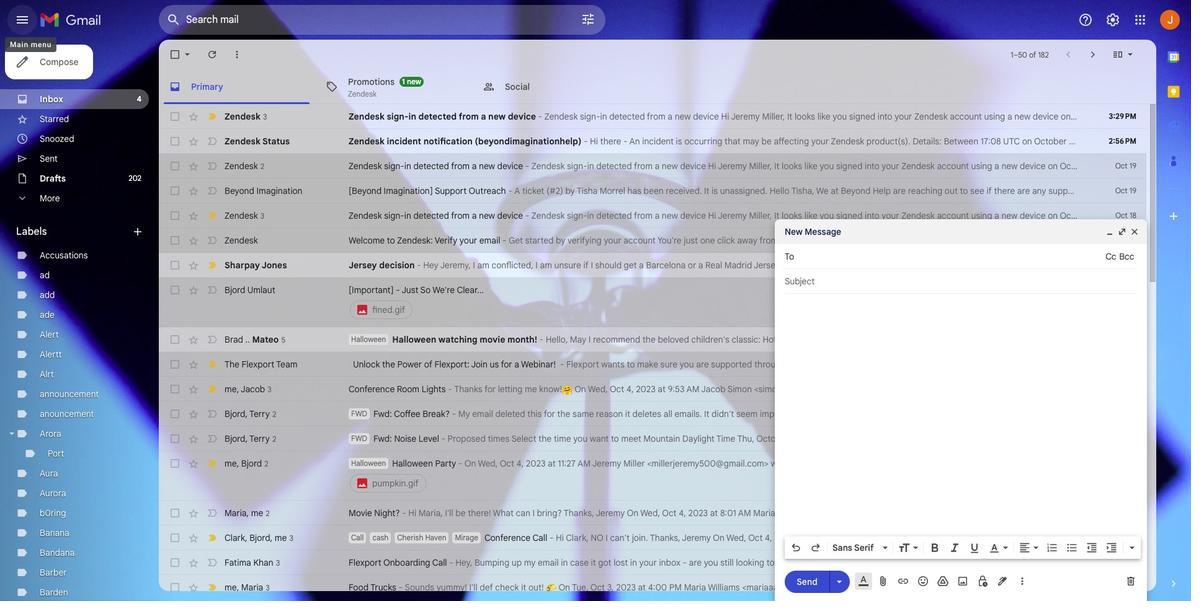 Task type: locate. For each thing, give the bounding box(es) containing it.
inbox link
[[40, 94, 63, 105]]

wrote: left no
[[997, 533, 1022, 544]]

are right inbox
[[689, 558, 702, 569]]

fwd: left noise
[[374, 434, 392, 445]]

aug
[[973, 384, 989, 395]]

brad
[[225, 334, 243, 345]]

halloween inside the 'halloween halloween party - on wed, oct 4, 2023 at 11:27 am jeremy miller <millerjeremy500@gmail.com> wrote: hi everyone, we will be having an office halloween party on 10/31. please submit your costume ideas'
[[351, 459, 386, 468]]

lark,
[[846, 434, 866, 445]]

toggle split pane mode image
[[1112, 48, 1124, 61]]

2 vertical spatial looks
[[782, 210, 802, 222]]

supply
[[927, 558, 953, 569]]

if
[[987, 186, 992, 197], [584, 260, 589, 271]]

fwd fwd: coffee break? - my email deleted this for the same reason it deletes all emails. it didn't seem important. on wed, oct 4, 2023 at 8:26 am bjord umlaut <sicritbjordd@gmail.com> wrote: seems to me we've
[[351, 409, 1189, 420]]

account for zendesk sign-in detected from a new device hi jeremy miller, it looks like you signed into your zendesk account using a new device on october 19, 2023 at 13:50: locatio
[[937, 161, 969, 172]]

are left any
[[1018, 186, 1030, 197]]

oct 19 for like
[[1116, 186, 1137, 195]]

2 vertical spatial by
[[1055, 434, 1064, 445]]

more formatting options image
[[1126, 542, 1139, 555]]

like for zendesk sign-in detected from a new device hi jeremy miller, it looks like you signed into your zendesk account using a new device on october 20, 2023 at 11:27: loc
[[818, 111, 831, 122]]

i right 'conflicted,'
[[536, 260, 538, 271]]

1 oct 18 from the top
[[1116, 211, 1137, 220]]

1 vertical spatial fwd:
[[374, 434, 392, 445]]

0 horizontal spatial incident
[[387, 136, 421, 147]]

bandana link
[[40, 548, 75, 559]]

1 vertical spatial using
[[971, 161, 992, 172]]

3,
[[607, 583, 614, 594]]

tab list containing promotions
[[159, 69, 1157, 104]]

oct 19
[[1116, 161, 1137, 171], [1116, 186, 1137, 195]]

it down hello
[[774, 210, 780, 222]]

0 horizontal spatial is
[[676, 136, 682, 147]]

did.
[[921, 384, 936, 395]]

bjord , terry 2 up me , bjord 2
[[225, 433, 276, 445]]

0 horizontal spatial looking
[[736, 558, 765, 569]]

halloween
[[392, 334, 436, 346], [351, 335, 386, 344], [392, 459, 433, 470], [955, 459, 995, 470], [351, 459, 386, 468]]

unassigned.
[[720, 186, 768, 197]]

looks for zendesk sign-in detected from a new device hi jeremy miller, it looks like you signed into your zendesk account using a new device on october 19, 2023 at 13:50: locatio
[[782, 161, 802, 172]]

sounds
[[405, 583, 434, 594]]

oct 18 for zendesk sign-in detected from a new device hi jeremy miller, it looks like you signed into your zendesk account using a new device on october 18, 2023 at 14:23: locatio
[[1116, 211, 1137, 220]]

row containing sharpay jones
[[159, 253, 1147, 278]]

sign- up imagination]
[[384, 161, 404, 172]]

50
[[1018, 50, 1027, 59]]

1 horizontal spatial am
[[540, 260, 552, 271]]

1 horizontal spatial everyone,
[[977, 508, 1016, 519]]

on right party
[[1021, 459, 1031, 470]]

0 horizontal spatial sharpay
[[225, 260, 260, 271]]

oct 6
[[1118, 285, 1137, 295]]

zendesk incident notification (beyondimaginationhelp) - hi there - an incident is occurring that may be affecting your zendesk product(s). details: between 17:08 utc on october 9, 2023, and 21:32 utc on octo
[[349, 136, 1191, 147]]

me up clark , bjord , me 3
[[251, 508, 263, 519]]

0 vertical spatial oct 19
[[1116, 161, 1137, 171]]

initiates
[[1082, 186, 1113, 197]]

0 horizontal spatial pm
[[669, 583, 682, 594]]

1 vertical spatial bjord , terry 2
[[225, 433, 276, 445]]

sharpay right best,
[[910, 260, 943, 271]]

bold ‪(⌘b)‬ image
[[929, 542, 941, 555]]

can
[[516, 508, 530, 519]]

0 horizontal spatial of
[[424, 359, 432, 370]]

oct 4 for bjord
[[1118, 534, 1137, 543]]

account up out
[[937, 161, 969, 172]]

by right (#2)
[[566, 186, 575, 197]]

to right want
[[611, 434, 619, 445]]

search mail image
[[163, 9, 185, 31]]

conference down unlock at the bottom left
[[349, 384, 395, 395]]

formatting options toolbar
[[785, 537, 1141, 560]]

settings image
[[1106, 12, 1121, 27]]

using for 20,
[[984, 111, 1005, 122]]

, up me , bjord 2
[[245, 433, 248, 445]]

cell
[[349, 284, 1085, 321], [1102, 334, 1147, 346], [1102, 359, 1147, 371], [1102, 383, 1147, 396], [1102, 408, 1147, 421], [1102, 433, 1147, 446], [349, 458, 1191, 495], [1102, 508, 1147, 520]]

1 incident from the left
[[387, 136, 421, 147]]

1 18 from the top
[[1130, 211, 1137, 220]]

19 for 2023
[[1130, 161, 1137, 171]]

1 horizontal spatial with
[[1156, 434, 1173, 445]]

Search mail text field
[[186, 14, 546, 26]]

announcement
[[40, 389, 99, 400]]

ever
[[1100, 533, 1117, 544]]

1 vertical spatial locatio
[[1164, 210, 1191, 222]]

1 vertical spatial looks
[[782, 161, 802, 172]]

2 horizontal spatial flexport
[[567, 359, 599, 370]]

features!
[[1043, 359, 1078, 370]]

1 join from the left
[[471, 359, 488, 370]]

2 fwd from the top
[[351, 434, 367, 444]]

1 sharpay from the left
[[225, 260, 260, 271]]

out!
[[529, 583, 544, 594]]

has left "been"
[[628, 186, 642, 197]]

maria right the 4:00
[[684, 583, 706, 594]]

click
[[717, 235, 735, 246]]

terry for fwd: noise level
[[249, 433, 270, 445]]

looks down affecting
[[782, 161, 802, 172]]

grand
[[1037, 533, 1061, 544]]

1 horizontal spatial conference
[[485, 533, 531, 544]]

1 inside promotions, one new message, tab
[[402, 77, 405, 86]]

has
[[628, 186, 642, 197], [1102, 434, 1116, 445]]

🌮 image
[[546, 584, 557, 594]]

0 horizontal spatial it
[[521, 583, 526, 594]]

sans serif
[[833, 543, 874, 554]]

2 oct 4 from the top
[[1118, 558, 1137, 568]]

2 vertical spatial email
[[538, 558, 559, 569]]

7 row from the top
[[159, 253, 1147, 278]]

0 horizontal spatial miller
[[624, 459, 645, 470]]

into for 20,
[[878, 111, 893, 122]]

9 row from the top
[[159, 328, 1191, 352]]

4 row from the top
[[159, 179, 1191, 204]]

starred
[[40, 114, 69, 125]]

ade link
[[40, 310, 55, 321]]

2 incident from the left
[[642, 136, 674, 147]]

be
[[762, 136, 772, 147], [939, 434, 949, 445], [878, 459, 888, 470], [456, 508, 466, 519]]

close image
[[1130, 227, 1140, 237]]

None text field
[[800, 246, 1106, 268]]

2 fwd: from the top
[[374, 434, 392, 445]]

2 inside me , bjord 2
[[264, 459, 268, 469]]

account down out
[[937, 210, 969, 222]]

1 vertical spatial 19
[[1130, 186, 1137, 195]]

jeremy,
[[440, 260, 471, 271], [908, 583, 938, 594]]

for left b
[[1174, 359, 1185, 370]]

1 horizontal spatial utc
[[1141, 136, 1158, 147]]

attach files image
[[877, 576, 890, 588]]

starred link
[[40, 114, 69, 125]]

miller
[[1097, 384, 1119, 395], [624, 459, 645, 470]]

everyone, inside cell
[[808, 459, 847, 470]]

0 horizontal spatial thanks,
[[564, 508, 594, 519]]

0 vertical spatial is
[[676, 136, 682, 147]]

at left 11:27:
[[1145, 111, 1153, 122]]

4
[[137, 94, 141, 104], [883, 334, 888, 346], [1132, 534, 1137, 543], [1132, 558, 1137, 568]]

halloween down compartmental
[[955, 459, 995, 470]]

1 19 from the top
[[1130, 161, 1137, 171]]

0 vertical spatial fwd:
[[374, 409, 392, 420]]

barber
[[40, 568, 67, 579]]

4 inside labels "navigation"
[[137, 94, 141, 104]]

🤗 image
[[562, 385, 573, 396]]

1 horizontal spatial miller
[[1097, 384, 1119, 395]]

9,
[[1069, 136, 1076, 147]]

0 horizontal spatial with
[[858, 359, 875, 370]]

0 vertical spatial williams
[[777, 508, 809, 519]]

sharpay jones
[[225, 260, 287, 271]]

bjord , terry 2 down me , jacob 3
[[225, 409, 276, 420]]

there right see
[[994, 186, 1015, 197]]

see
[[1176, 235, 1191, 246]]

1 fwd from the top
[[351, 410, 367, 419]]

italic ‪(⌘i)‬ image
[[949, 542, 961, 555]]

row
[[159, 104, 1191, 129], [159, 129, 1191, 154], [159, 154, 1191, 179], [159, 179, 1191, 204], [159, 204, 1191, 228], [159, 228, 1191, 253], [159, 253, 1147, 278], [159, 278, 1147, 328], [159, 328, 1191, 352], [159, 352, 1191, 377], [159, 377, 1191, 402], [159, 402, 1189, 427], [159, 427, 1191, 452], [159, 452, 1191, 501], [159, 501, 1158, 526], [159, 526, 1191, 551], [159, 551, 1191, 576], [159, 576, 1163, 601]]

account for zendesk sign-in detected from a new device hi jeremy miller, it looks like you signed into your zendesk account using a new device on october 20, 2023 at 11:27: loc
[[950, 111, 982, 122]]

4, inside cell
[[517, 459, 524, 470]]

0 vertical spatial bjord , terry 2
[[225, 409, 276, 420]]

undo ‪(⌘z)‬ image
[[790, 542, 802, 555]]

tab list up an
[[159, 69, 1157, 104]]

0 vertical spatial 19
[[1130, 161, 1137, 171]]

2 verify from the left
[[869, 235, 891, 246]]

1 horizontal spatial it
[[591, 558, 596, 569]]

0 vertical spatial looks
[[795, 111, 815, 122]]

2 19 from the top
[[1130, 186, 1137, 195]]

fwd: for fwd: noise level
[[374, 434, 392, 445]]

1 oct 4 from the top
[[1118, 534, 1137, 543]]

sent link
[[40, 153, 58, 164]]

1 horizontal spatial if
[[987, 186, 992, 197]]

insert files using drive image
[[937, 576, 949, 588]]

sign- down imagination]
[[384, 210, 404, 222]]

2 join from the left
[[1110, 359, 1127, 370]]

bjord , terry 2 for fwd: coffee break?
[[225, 409, 276, 420]]

2 row from the top
[[159, 129, 1191, 154]]

12 row from the top
[[159, 402, 1189, 427]]

at left 8:26
[[886, 409, 894, 420]]

1 bjord , terry 2 from the top
[[225, 409, 276, 420]]

row containing maria
[[159, 501, 1158, 526]]

october up 2023,
[[1073, 111, 1106, 122]]

0 horizontal spatial beyond
[[225, 186, 254, 197]]

an
[[630, 136, 640, 147]]

18 for zendesk sign-in detected from a new device hi jeremy miller, it looks like you signed into your zendesk account using a new device on october 18, 2023 at 14:23: locatio
[[1130, 211, 1137, 220]]

bring?
[[537, 508, 562, 519]]

8 row from the top
[[159, 278, 1147, 328]]

0 vertical spatial it
[[625, 409, 630, 420]]

fwd inside fwd fwd: coffee break? - my email deleted this for the same reason it deletes all emails. it didn't seem important. on wed, oct 4, 2023 at 8:26 am bjord umlaut <sicritbjordd@gmail.com> wrote: seems to me we've
[[351, 410, 367, 419]]

get?
[[868, 260, 886, 271]]

18 row from the top
[[159, 576, 1163, 601]]

promotions, one new message, tab
[[316, 69, 472, 104]]

port link
[[48, 449, 64, 460]]

2023
[[1123, 111, 1143, 122], [1108, 161, 1127, 172], [1108, 210, 1127, 222], [907, 334, 926, 346], [636, 384, 656, 395], [1000, 384, 1020, 395], [864, 409, 884, 420], [526, 459, 546, 470], [688, 508, 708, 519], [775, 533, 794, 544], [616, 583, 636, 594]]

0 horizontal spatial if
[[584, 260, 589, 271]]

on up "9,"
[[1061, 111, 1071, 122]]

2 looking from the left
[[1091, 558, 1120, 569]]

0 vertical spatial locatio
[[1165, 161, 1191, 172]]

insert emoji ‪(⌘⇧2)‬ image
[[917, 576, 930, 588]]

to right out
[[960, 186, 968, 197]]

miller, up [beyond imagination] support outreach - a ticket (#2) by tisha morrel has been received. it is unassigned. hello tisha, we at beyond help are reaching out to see if there are any support initiates you'd like for us to b
[[749, 161, 772, 172]]

oct 19 for 19,
[[1116, 161, 1137, 171]]

18 for get started by verifying your account you're just one click away from a brand new zendesk. verify your account your new account is beyondimaginationhelp.zendesk.com see
[[1130, 236, 1137, 245]]

like up new message on the right
[[805, 210, 818, 222]]

using
[[984, 111, 1005, 122], [971, 161, 992, 172], [971, 210, 992, 222]]

williams down still
[[708, 583, 740, 594]]

unlock
[[353, 359, 380, 370]]

verify up get?
[[869, 235, 891, 246]]

2 oct 18 from the top
[[1116, 236, 1137, 245]]

1 vertical spatial us
[[490, 359, 499, 370]]

19,
[[1095, 161, 1105, 172]]

2 bjord , terry 2 from the top
[[225, 433, 276, 445]]

1 horizontal spatial sharpay
[[910, 260, 943, 271]]

wed, left 'aug'
[[951, 384, 971, 395]]

None checkbox
[[169, 110, 181, 123], [169, 135, 181, 148], [169, 185, 181, 197], [169, 284, 181, 297], [169, 334, 181, 346], [169, 433, 181, 446], [169, 557, 181, 570], [169, 110, 181, 123], [169, 135, 181, 148], [169, 185, 181, 197], [169, 284, 181, 297], [169, 334, 181, 346], [169, 433, 181, 446], [169, 557, 181, 570]]

with right beyond
[[858, 359, 875, 370]]

wrote: left yes,
[[873, 384, 897, 395]]

1 vertical spatial just
[[1137, 558, 1151, 569]]

2 inside the maria , me 2
[[266, 509, 270, 518]]

locatio for zendesk sign-in detected from a new device hi jeremy miller, it looks like you signed into your zendesk account using a new device on october 18, 2023 at 14:23: locatio
[[1164, 210, 1191, 222]]

[important]
[[349, 285, 394, 296]]

3 down beyond imagination
[[260, 211, 264, 221]]

oct inside cell
[[500, 459, 514, 470]]

flexport up food on the left of the page
[[349, 558, 381, 569]]

5 left 9am
[[792, 434, 796, 445]]

1 horizontal spatial there
[[994, 186, 1015, 197]]

Subject field
[[785, 276, 1137, 288]]

by right started
[[556, 235, 566, 246]]

2 vertical spatial into
[[865, 210, 880, 222]]

flexport down may
[[567, 359, 599, 370]]

maria,
[[419, 508, 443, 519]]

just
[[684, 235, 698, 246], [1137, 558, 1151, 569]]

8:30
[[1032, 384, 1049, 395]]

3 up zendesk status
[[263, 112, 267, 121]]

invitation
[[1109, 508, 1145, 519]]

[beyond
[[349, 186, 382, 197]]

i'll right maria,
[[445, 508, 453, 519]]

1 zendesk 3 from the top
[[225, 111, 267, 122]]

call left cash
[[351, 534, 364, 543]]

1 vertical spatial everyone,
[[977, 508, 1016, 519]]

using up 17:08
[[984, 111, 1005, 122]]

2023 up deletes
[[636, 384, 656, 395]]

barden
[[40, 588, 68, 599]]

0 vertical spatial us
[[1167, 186, 1176, 197]]

utc right 21:32
[[1141, 136, 1158, 147]]

deletes
[[633, 409, 662, 420]]

0 vertical spatial oct 4
[[1118, 534, 1137, 543]]

1 vertical spatial oct 19
[[1116, 186, 1137, 195]]

brad .. mateo 5
[[225, 334, 285, 345]]

6
[[1133, 285, 1137, 295]]

0 vertical spatial into
[[878, 111, 893, 122]]

tailored
[[884, 359, 914, 370]]

1 left 50
[[1011, 50, 1014, 59]]

me , jacob 3
[[225, 384, 272, 395]]

main content
[[159, 40, 1191, 602]]

wrote: up fda,
[[1087, 409, 1112, 420]]

18,
[[1095, 210, 1105, 222]]

main
[[10, 40, 29, 49]]

None search field
[[159, 5, 606, 35]]

it for zendesk sign-in detected from a new device hi jeremy miller, it looks like you signed into your zendesk account using a new device on october 20, 2023 at 11:27: loc
[[787, 111, 793, 122]]

[important] - just so we're clear...
[[349, 285, 484, 296]]

3 inside me , jacob 3
[[268, 385, 272, 394]]

17 row from the top
[[159, 551, 1191, 576]]

zendesk 2
[[225, 160, 264, 172]]

2 am from the left
[[540, 260, 552, 271]]

0 vertical spatial signed
[[849, 111, 876, 122]]

labels navigation
[[0, 40, 159, 602]]

0 vertical spatial everyone,
[[808, 459, 847, 470]]

18 right pop out image
[[1130, 236, 1137, 245]]

2 oct 19 from the top
[[1116, 186, 1137, 195]]

2 terry from the top
[[249, 433, 270, 445]]

maria , me 2
[[225, 508, 270, 519]]

2023 right '20,'
[[1123, 111, 1143, 122]]

2 horizontal spatial is
[[1020, 235, 1026, 246]]

wed, up –
[[816, 409, 836, 420]]

1 horizontal spatial i'll
[[469, 583, 478, 594]]

barcelona
[[646, 260, 686, 271]]

new inside promotions, one new message, tab
[[407, 77, 421, 86]]

i right can
[[533, 508, 535, 519]]

like up tisha,
[[805, 161, 818, 172]]

pumpkin.gif
[[372, 478, 419, 490]]

movie
[[480, 334, 505, 346]]

-
[[538, 111, 542, 122], [584, 136, 588, 147], [624, 136, 628, 147], [525, 161, 529, 172], [508, 186, 512, 197], [525, 210, 529, 222], [503, 235, 507, 246], [417, 260, 421, 271], [396, 285, 400, 296], [540, 334, 544, 346], [560, 359, 564, 370], [448, 384, 452, 395], [452, 409, 456, 420], [441, 434, 445, 445], [458, 459, 462, 470], [402, 508, 406, 519], [550, 533, 554, 544], [449, 558, 453, 569], [683, 558, 687, 569], [399, 583, 403, 594]]

terry down me , jacob 3
[[249, 409, 270, 420]]

15 row from the top
[[159, 501, 1158, 526]]

started
[[525, 235, 554, 246]]

1 fwd: from the top
[[374, 409, 392, 420]]

3 left the truck.
[[1133, 583, 1137, 593]]

numbered list ‪(⌘⇧7)‬ image
[[1046, 542, 1059, 555]]

19 for for
[[1130, 186, 1137, 195]]

3 inside fatima khan 3
[[276, 559, 280, 568]]

0 vertical spatial 1
[[1011, 50, 1014, 59]]

10 row from the top
[[159, 352, 1191, 377]]

detected up an
[[609, 111, 645, 122]]

in up imagination]
[[404, 161, 411, 172]]

halloween up unlock at the bottom left
[[351, 335, 386, 344]]

1 vertical spatial miller
[[624, 459, 645, 470]]

locatio down octo
[[1165, 161, 1191, 172]]

signed for 20,
[[849, 111, 876, 122]]

1 vertical spatial zendesk 3
[[225, 210, 264, 221]]

0 vertical spatial miller,
[[762, 111, 785, 122]]

1 horizontal spatial us
[[1167, 186, 1176, 197]]

minimize image
[[1105, 227, 1115, 237]]

thanks, right join.
[[650, 533, 680, 544]]

sharpay
[[225, 260, 260, 271], [910, 260, 943, 271]]

1 horizontal spatial thanks,
[[650, 533, 680, 544]]

account for get started by verifying your account you're just one click away from a brand new zendesk. verify your account your new account is beyondimaginationhelp.zendesk.com see
[[985, 235, 1017, 246]]

1 vertical spatial we
[[848, 459, 861, 470]]

ad link
[[40, 270, 50, 281]]

1 vertical spatial <mariaaawilliams@gmail.com>
[[742, 583, 862, 594]]

1 beyond from the left
[[225, 186, 254, 197]]

it up hello
[[774, 161, 780, 172]]

wrote: down "operations"
[[864, 583, 888, 594]]

conference for conference room lights
[[349, 384, 395, 395]]

gmail image
[[40, 7, 107, 32]]

on left octo
[[1160, 136, 1170, 147]]

1 utc from the left
[[1003, 136, 1020, 147]]

0 vertical spatial fwd
[[351, 410, 367, 419]]

drafts link
[[40, 173, 66, 184]]

Message Body text field
[[785, 300, 1137, 534]]

fwd: for fwd: coffee break?
[[374, 409, 392, 420]]

wed, down 8:01
[[727, 533, 746, 544]]

add link
[[40, 290, 55, 301]]

at
[[1145, 111, 1153, 122], [1130, 161, 1137, 172], [831, 186, 839, 197], [1129, 210, 1137, 222], [929, 334, 936, 346], [658, 384, 666, 395], [1022, 384, 1030, 395], [886, 409, 894, 420], [548, 459, 556, 470], [710, 508, 718, 519], [796, 533, 804, 544], [638, 583, 646, 594]]

on up support
[[1048, 161, 1058, 172]]

social tab
[[473, 69, 629, 104]]

(beyondimaginationhelp)
[[475, 136, 582, 147]]

at left 09:42,
[[929, 334, 936, 346]]

2 zendesk 3 from the top
[[225, 210, 264, 221]]

0 vertical spatial email
[[479, 235, 500, 246]]

- thanks for letting me know!
[[446, 384, 562, 395]]

fwd for fwd: coffee break?
[[351, 410, 367, 419]]

1 vertical spatial 1
[[402, 77, 405, 86]]

ticket
[[522, 186, 544, 197]]

0 horizontal spatial verify
[[435, 235, 457, 246]]

it for zendesk sign-in detected from a new device hi jeremy miller, it looks like you signed into your zendesk account using a new device on october 18, 2023 at 14:23: locatio
[[774, 210, 780, 222]]

utc right 17:08
[[1003, 136, 1020, 147]]

None checkbox
[[169, 48, 181, 61], [169, 160, 181, 173], [169, 210, 181, 222], [169, 235, 181, 247], [169, 259, 181, 272], [169, 359, 181, 371], [169, 383, 181, 396], [169, 408, 181, 421], [169, 458, 181, 470], [169, 508, 181, 520], [169, 532, 181, 545], [169, 582, 181, 594], [169, 48, 181, 61], [169, 160, 181, 173], [169, 210, 181, 222], [169, 235, 181, 247], [169, 259, 181, 272], [169, 359, 181, 371], [169, 383, 181, 396], [169, 408, 181, 421], [169, 458, 181, 470], [169, 508, 181, 520], [169, 532, 181, 545], [169, 582, 181, 594]]

just inside cell
[[402, 285, 418, 296]]

terry for fwd: coffee break?
[[249, 409, 270, 420]]

still
[[721, 558, 734, 569]]

<millerjeremy500@gmail.com>
[[647, 459, 769, 470]]

miller, for zendesk sign-in detected from a new device hi jeremy miller, it looks like you signed into your zendesk account using a new device on october 20, 2023 at 11:27: loc
[[762, 111, 785, 122]]

2 18 from the top
[[1130, 236, 1137, 245]]

miller, for zendesk sign-in detected from a new device hi jeremy miller, it looks like you signed into your zendesk account using a new device on october 19, 2023 at 13:50: locatio
[[749, 161, 772, 172]]

tab list
[[1157, 40, 1191, 557], [159, 69, 1157, 104]]

zendesk sign-in detected from a new device - zendesk sign-in detected from a new device hi jeremy miller, it looks like you signed into your zendesk account using a new device on october 18, 2023 at 14:23: locatio
[[349, 210, 1191, 222]]

also
[[951, 359, 968, 370]]

chain?
[[955, 558, 981, 569]]

1 vertical spatial of
[[424, 359, 432, 370]]

jacob left simon
[[701, 384, 726, 395]]

of right power on the bottom
[[424, 359, 432, 370]]

everyone, up underline ‪(⌘u)‬ "icon"
[[977, 508, 1016, 519]]

2 horizontal spatial hey
[[960, 508, 975, 519]]

16 row from the top
[[159, 526, 1191, 551]]

detected
[[419, 111, 457, 122], [609, 111, 645, 122], [414, 161, 449, 172], [596, 161, 632, 172], [414, 210, 449, 222], [596, 210, 632, 222]]

halloween inside halloween halloween watching movie month! - hello, may i recommend the beloved children's classic: hotel transylvania 2? on wed, 4 oct 2023 at 09:42, bjord umlaut <sicritbjordd@gmail.com> wrote: thoughts a
[[351, 335, 386, 344]]

reaching
[[908, 186, 943, 197]]

1 vertical spatial email
[[472, 409, 493, 420]]

off
[[1143, 434, 1154, 445]]

called
[[1056, 583, 1080, 594]]

0 horizontal spatial hey
[[423, 260, 439, 271]]

1 vertical spatial with
[[1156, 434, 1173, 445]]

in down imagination]
[[404, 210, 411, 222]]

miller inside cell
[[624, 459, 645, 470]]

i up 'clear...'
[[473, 260, 475, 271]]

5 row from the top
[[159, 204, 1191, 228]]

proposed
[[448, 434, 486, 445]]

join left us
[[1110, 359, 1127, 370]]

1 oct 19 from the top
[[1116, 161, 1137, 171]]

best,
[[888, 260, 908, 271]]

0 vertical spatial using
[[984, 111, 1005, 122]]

a
[[481, 111, 486, 122], [668, 111, 673, 122], [1008, 111, 1012, 122], [472, 161, 477, 172], [655, 161, 660, 172], [995, 161, 1000, 172], [472, 210, 477, 222], [655, 210, 660, 222], [995, 210, 1000, 222], [781, 235, 785, 246], [639, 260, 644, 271], [699, 260, 703, 271], [1189, 334, 1191, 346], [515, 359, 519, 370], [877, 359, 882, 370], [951, 434, 956, 445], [1190, 434, 1191, 445], [1070, 508, 1075, 519], [1149, 533, 1154, 544], [1006, 583, 1011, 594]]

1 vertical spatial terry
[[249, 433, 270, 445]]

0 horizontal spatial join
[[471, 359, 488, 370]]

0 horizontal spatial williams
[[708, 583, 740, 594]]

for left letting
[[485, 384, 496, 395]]

office
[[930, 459, 953, 470]]

fwd inside fwd fwd: noise level - proposed times select the time you want to meet mountain daylight time thu, october 5 9am – 11am lark, the bird known to be a compartmental disaster by the fda, has made off with the a
[[351, 434, 367, 444]]

me down 'the'
[[225, 384, 237, 395]]

1 terry from the top
[[249, 409, 270, 420]]

1 vertical spatial just
[[1018, 508, 1034, 519]]

5 inside brad .. mateo 5
[[281, 335, 285, 345]]

1 row from the top
[[159, 104, 1191, 129]]

1 vertical spatial signed
[[836, 161, 863, 172]]

miller, up zendesk incident notification (beyondimaginationhelp) - hi there - an incident is occurring that may be affecting your zendesk product(s). details: between 17:08 utc on october 9, 2023, and 21:32 utc on octo
[[762, 111, 785, 122]]

refresh image
[[206, 48, 218, 61]]

0 vertical spatial oct 18
[[1116, 211, 1137, 220]]

same
[[573, 409, 594, 420]]

0 vertical spatial hey
[[423, 260, 439, 271]]

conference call - hi clark, no i can't join. thanks, jeremy on wed, oct 4, 2023 at 7:56 am bjord umlaut <sicritbjordd@gmail.com> wrote: no grand idea was ever born in a conferenc
[[485, 533, 1191, 544]]

3 inside me , maria 3
[[266, 584, 270, 593]]

your inside cell
[[1114, 459, 1132, 470]]

on
[[848, 334, 859, 346], [575, 384, 586, 395], [938, 384, 950, 395], [803, 409, 814, 420], [465, 459, 476, 470], [627, 508, 639, 519], [713, 533, 725, 544], [559, 583, 570, 594]]

bjord , terry 2 for fwd: noise level
[[225, 433, 276, 445]]

1 horizontal spatial we
[[848, 459, 861, 470]]



Task type: describe. For each thing, give the bounding box(es) containing it.
for down 13:50:
[[1154, 186, 1165, 197]]

any
[[1032, 186, 1047, 197]]

, down 'the'
[[237, 384, 239, 395]]

your down help
[[882, 210, 899, 222]]

2 for 5th row from the bottom of the main content containing promotions
[[264, 459, 268, 469]]

jeremy up 'click'
[[718, 210, 747, 222]]

at left the 4:00
[[638, 583, 646, 594]]

new message dialog
[[775, 220, 1147, 602]]

team
[[276, 359, 298, 370]]

1 horizontal spatial jacob
[[701, 384, 726, 395]]

october for 18,
[[1060, 210, 1093, 222]]

food
[[349, 583, 369, 594]]

time
[[554, 434, 571, 445]]

older image
[[1087, 48, 1100, 61]]

wrote: up 'italic ‪(⌘i)‬' icon
[[933, 508, 958, 519]]

main menu image
[[15, 12, 30, 27]]

locatio for zendesk sign-in detected from a new device hi jeremy miller, it looks like you signed into your zendesk account using a new device on october 19, 2023 at 13:50: locatio
[[1165, 161, 1191, 172]]

zendesk.
[[831, 235, 867, 246]]

alert link
[[40, 329, 59, 341]]

2023 right "2,"
[[1000, 384, 1020, 395]]

1 vertical spatial if
[[584, 260, 589, 271]]

2 sharpay from the left
[[910, 260, 943, 271]]

indent less ‪(⌘[)‬ image
[[1086, 542, 1098, 555]]

wrote: inside cell
[[771, 459, 795, 470]]

movie night? - hi maria, i'll be there! what can i bring? thanks, jeremy on wed, oct 4, 2023 at 8:01 am maria williams <mariaaawilliams@gmail.com> wrote: hey everyone, just sending a friendly invitation for
[[349, 508, 1158, 519]]

2 for sixth row from the bottom
[[272, 435, 276, 444]]

0 vertical spatial miller
[[1097, 384, 1119, 395]]

an
[[918, 459, 928, 470]]

4, left 8:01
[[679, 508, 686, 519]]

1 looking from the left
[[736, 558, 765, 569]]

14 row from the top
[[159, 452, 1191, 501]]

the left same
[[557, 409, 571, 420]]

away
[[737, 235, 758, 246]]

1 horizontal spatial just
[[1137, 558, 1151, 569]]

oct 4 for 3
[[1118, 558, 1137, 568]]

and up 8:30
[[1026, 359, 1041, 370]]

wed, up reason
[[588, 384, 608, 395]]

banana link
[[40, 528, 69, 539]]

into for 18,
[[865, 210, 880, 222]]

cell up made
[[1102, 408, 1147, 421]]

party
[[435, 459, 456, 470]]

looks for zendesk sign-in detected from a new device hi jeremy miller, it looks like you signed into your zendesk account using a new device on october 20, 2023 at 11:27: loc
[[795, 111, 815, 122]]

snoozed
[[40, 133, 74, 145]]

[important] - just so we're clear... link
[[349, 284, 1078, 297]]

night?
[[374, 508, 400, 519]]

in down the tisha
[[587, 210, 594, 222]]

2 for row containing maria
[[266, 509, 270, 518]]

signed for 18,
[[836, 210, 863, 222]]

6 row from the top
[[159, 228, 1191, 253]]

11 row from the top
[[159, 377, 1191, 402]]

at right tisha,
[[831, 186, 839, 197]]

11:27:
[[1155, 111, 1175, 122]]

row containing clark
[[159, 526, 1191, 551]]

2 vertical spatial is
[[1020, 235, 1026, 246]]

to left make
[[627, 359, 635, 370]]

oct 18 for get started by verifying your account you're just one click away from a brand new zendesk. verify your account your new account is beyondimaginationhelp.zendesk.com see
[[1116, 236, 1137, 245]]

2:56 pm
[[1109, 137, 1137, 146]]

1 vertical spatial has
[[1102, 434, 1116, 445]]

fwd for fwd: noise level
[[351, 434, 367, 444]]

for up - thanks for letting me know!
[[501, 359, 512, 370]]

like for zendesk sign-in detected from a new device hi jeremy miller, it looks like you signed into your zendesk account using a new device on october 19, 2023 at 13:50: locatio
[[805, 161, 818, 172]]

me , maria 3
[[225, 582, 270, 594]]

row containing the flexport team
[[159, 352, 1191, 377]]

been
[[644, 186, 664, 197]]

be up office
[[939, 434, 949, 445]]

0 horizontal spatial flexport
[[242, 359, 274, 370]]

am right 9:53 on the right bottom
[[687, 384, 700, 395]]

0 vertical spatial by
[[566, 186, 575, 197]]

hi inside cell
[[798, 459, 806, 470]]

0 vertical spatial i'll
[[445, 508, 453, 519]]

labels heading
[[16, 226, 132, 238]]

13:50:
[[1140, 161, 1163, 172]]

beyondimaginationhelp.zendesk.com
[[1028, 235, 1174, 246]]

1 50 of 182
[[1011, 50, 1049, 59]]

row containing zendesk status
[[159, 129, 1191, 154]]

deleted
[[495, 409, 525, 420]]

insert link ‪(⌘k)‬ image
[[897, 576, 910, 588]]

more image
[[231, 48, 243, 61]]

so
[[420, 285, 431, 296]]

insert signature image
[[997, 576, 1009, 588]]

0 vertical spatial of
[[1029, 50, 1036, 59]]

maria down fatima khan 3
[[241, 582, 263, 594]]

0 vertical spatial just
[[684, 235, 698, 246]]

row containing bjord umlaut
[[159, 278, 1147, 328]]

cell up born
[[1102, 508, 1147, 520]]

more send options image
[[833, 576, 846, 589]]

add
[[40, 290, 55, 301]]

anouncement
[[40, 409, 94, 420]]

account for zendesk sign-in detected from a new device hi jeremy miller, it looks like you signed into your zendesk account using a new device on october 18, 2023 at 14:23: locatio
[[937, 210, 969, 222]]

4, up lark,
[[855, 409, 862, 420]]

1 vertical spatial jeremy,
[[908, 583, 938, 594]]

wed, right "2?"
[[861, 334, 881, 346]]

toggle confidential mode image
[[977, 576, 989, 588]]

haven
[[425, 534, 446, 543]]

for right this
[[544, 409, 555, 420]]

1 horizontal spatial flexport
[[349, 558, 381, 569]]

2 utc from the left
[[1141, 136, 1158, 147]]

detected down morrel
[[596, 210, 632, 222]]

at left the 7:56
[[796, 533, 804, 544]]

kno
[[1180, 558, 1191, 569]]

the left bird
[[868, 434, 881, 445]]

on inside cell
[[1021, 459, 1031, 470]]

announcement link
[[40, 389, 99, 400]]

tab list right 6
[[1157, 40, 1191, 557]]

you'd
[[1115, 186, 1137, 197]]

on wed, oct 4, 2023 at 9:53 am jacob simon <simonjacob477@gmail.com> wrote: yes, i did. on wed, aug 2, 2023 at 8:30 pm jeremy miller <millerjeremy500@
[[573, 384, 1191, 395]]

like for zendesk sign-in detected from a new device hi jeremy miller, it looks like you signed into your zendesk account using a new device on october 18, 2023 at 14:23: locatio
[[805, 210, 818, 222]]

none text field inside new message dialog
[[800, 246, 1106, 268]]

alrt link
[[40, 369, 54, 380]]

in right lost
[[630, 558, 637, 569]]

zendesk sign-in detected from a new device - zendesk sign-in detected from a new device hi jeremy miller, it looks like you signed into your zendesk account using a new device on october 19, 2023 at 13:50: locatio
[[349, 161, 1191, 172]]

def
[[480, 583, 493, 594]]

2023 up webinar.
[[907, 334, 926, 346]]

0 horizontal spatial call
[[351, 534, 364, 543]]

october for 19,
[[1060, 161, 1093, 172]]

jeremy up the can't
[[596, 508, 625, 519]]

send
[[797, 577, 818, 588]]

if
[[983, 558, 988, 569]]

using for 18,
[[971, 210, 992, 222]]

like right the you'd
[[1139, 186, 1152, 197]]

the left time
[[539, 434, 552, 445]]

in left case
[[561, 558, 568, 569]]

2 vertical spatial <sicritbjordd@gmail.com>
[[893, 533, 995, 544]]

4, up deletes
[[627, 384, 634, 395]]

account up jersey decision - hey jeremy, i am conflicted, i am unsure if i should get a barcelona or a real madrid jersey, which one would you get? best, sharpay
[[624, 235, 656, 246]]

1 for 1 50 of 182
[[1011, 50, 1014, 59]]

cell down seems
[[1102, 433, 1147, 446]]

me right the let on the bottom right of the page
[[1165, 558, 1177, 569]]

at left 11:27
[[548, 459, 556, 470]]

and left 21:32
[[1103, 136, 1118, 147]]

to right seems
[[1142, 409, 1150, 420]]

support image
[[1078, 12, 1093, 27]]

at left 9:53 on the right bottom
[[658, 384, 666, 395]]

flexport onboarding call - hey, bumping up my email in case it got lost in your inbox - are you still looking to improve your logistics operations and supply chain? if you found what you were looking for, just let me kno
[[349, 558, 1191, 569]]

level
[[419, 434, 439, 445]]

please
[[1057, 459, 1083, 470]]

10/31.
[[1033, 459, 1055, 470]]

4, up flexport onboarding call - hey, bumping up my email in case it got lost in your inbox - are you still looking to improve your logistics operations and supply chain? if you found what you were looking for, just let me kno
[[765, 533, 772, 544]]

0 vertical spatial with
[[858, 359, 875, 370]]

miller, for zendesk sign-in detected from a new device hi jeremy miller, it looks like you signed into your zendesk account using a new device on october 18, 2023 at 14:23: locatio
[[749, 210, 772, 222]]

we've
[[1167, 409, 1189, 420]]

1 horizontal spatial williams
[[777, 508, 809, 519]]

2023 down on wed, oct 4, 2023 at 9:53 am jacob simon <simonjacob477@gmail.com> wrote: yes, i did. on wed, aug 2, 2023 at 8:30 pm jeremy miller <millerjeremy500@
[[864, 409, 884, 420]]

pop out image
[[1118, 227, 1127, 237]]

me left "know!" on the bottom left
[[525, 384, 537, 395]]

1 horizontal spatial just
[[1018, 508, 1034, 519]]

send button
[[785, 571, 830, 594]]

am inside cell
[[578, 459, 591, 470]]

your down product(s).
[[882, 161, 899, 172]]

conferenc
[[1156, 533, 1191, 544]]

2 inside zendesk 2
[[260, 162, 264, 171]]

it left the didn't
[[704, 409, 710, 420]]

1 vertical spatial there
[[994, 186, 1015, 197]]

signed for 19,
[[836, 161, 863, 172]]

jeremy inside cell
[[592, 459, 621, 470]]

transylvania
[[786, 334, 834, 346]]

didn't
[[712, 409, 734, 420]]

the left power on the bottom
[[382, 359, 395, 370]]

submit
[[1086, 459, 1112, 470]]

1 vertical spatial one
[[809, 260, 824, 271]]

in right more formatting options image
[[1140, 533, 1146, 544]]

1 vertical spatial <sicritbjordd@gmail.com>
[[983, 409, 1085, 420]]

on tue, oct 3, 2023 at 4:00 pm maria williams <mariaaawilliams@gmail.com> wrote: hey jeremy, i personally love a food truck called the taco zone truck.
[[557, 583, 1163, 594]]

0 vertical spatial thanks,
[[564, 508, 594, 519]]

0 vertical spatial <mariaaawilliams@gmail.com>
[[812, 508, 931, 519]]

0 vertical spatial there
[[600, 136, 621, 147]]

into for 19,
[[865, 161, 880, 172]]

3 inside clark , bjord , me 3
[[289, 534, 293, 543]]

october up the 'halloween halloween party - on wed, oct 4, 2023 at 11:27 am jeremy miller <millerjeremy500@gmail.com> wrote: hi everyone, we will be having an office halloween party on 10/31. please submit your costume ideas'
[[757, 434, 789, 445]]

it for zendesk sign-in detected from a new device hi jeremy miller, it looks like you signed into your zendesk account using a new device on october 19, 2023 at 13:50: locatio
[[774, 161, 780, 172]]

zendesk 3 for zendesk sign-in detected from a new device - zendesk sign-in detected from a new device hi jeremy miller, it looks like you signed into your zendesk account using a new device on october 18, 2023 at 14:23: locatio
[[225, 210, 264, 221]]

indent more ‪(⌘])‬ image
[[1106, 542, 1118, 555]]

202
[[129, 174, 141, 183]]

row containing beyond imagination
[[159, 179, 1191, 204]]

bulleted list ‪(⌘⇧8)‬ image
[[1066, 542, 1078, 555]]

hey,
[[456, 558, 472, 569]]

up
[[512, 558, 522, 569]]

2 vertical spatial it
[[521, 583, 526, 594]]

2 horizontal spatial call
[[533, 533, 547, 544]]

cell up seems
[[1102, 383, 1147, 396]]

brand
[[788, 235, 811, 246]]

you're
[[658, 235, 682, 246]]

verifying
[[568, 235, 602, 246]]

jersey decision - hey jeremy, i am conflicted, i am unsure if i should get a barcelona or a real madrid jersey, which one would you get? best, sharpay
[[349, 260, 943, 271]]

i right the 'no'
[[606, 533, 608, 544]]

onboarding
[[383, 558, 430, 569]]

on inside cell
[[465, 459, 476, 470]]

0 horizontal spatial us
[[490, 359, 499, 370]]

2023 left 8:01
[[688, 508, 708, 519]]

detected down notification
[[414, 161, 449, 172]]

<millerjeremy500@
[[1121, 384, 1191, 395]]

truck.
[[1139, 583, 1163, 594]]

accusations
[[40, 250, 88, 261]]

1 vertical spatial by
[[556, 235, 566, 246]]

b
[[1189, 186, 1191, 197]]

halloween down noise
[[392, 459, 433, 470]]

at left 8:01
[[710, 508, 718, 519]]

3 row from the top
[[159, 154, 1191, 179]]

1 vertical spatial i'll
[[469, 583, 478, 594]]

more options image
[[1019, 576, 1026, 588]]

1 am from the left
[[477, 260, 490, 271]]

maria right 8:01
[[754, 508, 776, 519]]

zendesk 3 for zendesk sign-in detected from a new device - zendesk sign-in detected from a new device hi jeremy miller, it looks like you signed into your zendesk account using a new device on october 20, 2023 at 11:27: loc
[[225, 111, 267, 122]]

decision
[[379, 260, 415, 271]]

oct 3
[[1118, 583, 1137, 593]]

cell containing [important] - just so we're clear...
[[349, 284, 1085, 321]]

1 verify from the left
[[435, 235, 457, 246]]

get
[[624, 260, 637, 271]]

october for 20,
[[1073, 111, 1106, 122]]

2 beyond from the left
[[841, 186, 871, 197]]

halloween up power on the bottom
[[392, 334, 436, 346]]

2023 right "19,"
[[1108, 161, 1127, 172]]

0 vertical spatial if
[[987, 186, 992, 197]]

which
[[784, 260, 807, 271]]

cell containing halloween party
[[349, 458, 1191, 495]]

wed, inside cell
[[478, 459, 498, 470]]

conference for conference call - hi clark, no i can't join. thanks, jeremy on wed, oct 4, 2023 at 7:56 am bjord umlaut <sicritbjordd@gmail.com> wrote: no grand idea was ever born in a conferenc
[[485, 533, 531, 544]]

redo ‪(⌘y)‬ image
[[810, 542, 822, 555]]

aurora link
[[40, 488, 66, 500]]

having
[[890, 459, 916, 470]]

sign- down social "tab"
[[580, 111, 600, 122]]

182
[[1038, 50, 1049, 59]]

we inside cell
[[848, 459, 861, 470]]

jones
[[262, 260, 287, 271]]

2023 inside cell
[[526, 459, 546, 470]]

sign- up the tisha
[[567, 161, 587, 172]]

for right invitation
[[1147, 508, 1158, 519]]

0 horizontal spatial has
[[628, 186, 642, 197]]

no
[[1024, 533, 1035, 544]]

on right 🌮 image
[[559, 583, 570, 594]]

main content containing promotions
[[159, 40, 1191, 602]]

0 vertical spatial <sicritbjordd@gmail.com>
[[1019, 334, 1121, 346]]

primary tab
[[159, 69, 315, 104]]

sans serif option
[[830, 542, 881, 555]]

1 vertical spatial thanks,
[[650, 533, 680, 544]]

insert photo image
[[957, 576, 969, 588]]

madrid
[[725, 260, 752, 271]]

0 horizontal spatial jeremy,
[[440, 260, 471, 271]]

that
[[725, 136, 741, 147]]

to left zendesk:
[[387, 235, 395, 246]]

personally
[[945, 583, 985, 594]]

on right the 'did.'
[[938, 384, 950, 395]]

on right "2?"
[[848, 334, 859, 346]]

thu,
[[737, 434, 755, 445]]

cash
[[373, 534, 389, 543]]

i right insert emoji ‪(⌘⇧2)‬ icon
[[940, 583, 943, 594]]

row containing brad
[[159, 328, 1191, 352]]

support
[[1049, 186, 1080, 197]]

arora link
[[40, 429, 61, 440]]

primary
[[191, 81, 223, 92]]

advanced search options image
[[576, 7, 601, 32]]

aura link
[[40, 468, 58, 480]]

2023 up pop out image
[[1108, 210, 1127, 222]]

and up insert emoji ‪(⌘⇧2)‬ icon
[[910, 558, 925, 569]]

using for 19,
[[971, 161, 992, 172]]

1 horizontal spatial is
[[712, 186, 718, 197]]

to left the b
[[1179, 186, 1187, 197]]

am right 8:01
[[738, 508, 751, 519]]

bjord umlaut
[[225, 285, 275, 296]]

sent
[[40, 153, 58, 164]]

seems
[[1114, 409, 1140, 420]]

underline ‪(⌘u)‬ image
[[969, 543, 981, 555]]

am right 8:26
[[915, 409, 928, 420]]

let
[[1153, 558, 1163, 569]]

product(s).
[[867, 136, 911, 147]]

am right the 7:56
[[825, 533, 838, 544]]

zendesk inside promotions, one new message, tab
[[348, 89, 377, 98]]

2 vertical spatial hey
[[891, 583, 906, 594]]

discard draft ‪(⌘⇧d)‬ image
[[1125, 576, 1137, 588]]

account left your
[[913, 235, 945, 246]]

notification
[[424, 136, 473, 147]]

1 vertical spatial williams
[[708, 583, 740, 594]]

umlaut down sharpay jones
[[247, 285, 275, 296]]

, down me , jacob 3
[[245, 409, 248, 420]]

2 for 12th row from the top of the main content containing promotions
[[272, 410, 276, 419]]

0 horizontal spatial one
[[700, 235, 715, 246]]

in up the tisha
[[587, 161, 594, 172]]

at up close icon
[[1129, 210, 1137, 222]]

1 vertical spatial 5
[[792, 434, 796, 445]]

zendesk status
[[225, 136, 290, 147]]

0 vertical spatial pm
[[1052, 384, 1064, 395]]

be right may
[[762, 136, 772, 147]]

check
[[495, 583, 519, 594]]

me up the maria , me 2
[[225, 458, 237, 469]]

2 horizontal spatial it
[[625, 409, 630, 420]]

1 horizontal spatial call
[[432, 558, 447, 569]]

row containing fatima khan
[[159, 551, 1191, 576]]

the up ideas
[[1175, 434, 1188, 445]]

i left 'should' at top
[[591, 260, 593, 271]]

be left the there!
[[456, 508, 466, 519]]

alertt
[[40, 349, 62, 361]]

the left fda,
[[1066, 434, 1079, 445]]

1 for 1 new
[[402, 77, 405, 86]]

13 row from the top
[[159, 427, 1191, 452]]

on right 🤗 image
[[575, 384, 586, 395]]

jeremy down eguide
[[1066, 384, 1095, 395]]

looks for zendesk sign-in detected from a new device hi jeremy miller, it looks like you signed into your zendesk account using a new device on october 18, 2023 at 14:23: locatio
[[782, 210, 802, 222]]

the left taco at the right of page
[[1082, 583, 1095, 594]]

sign- up verifying at the top of the page
[[567, 210, 587, 222]]

be inside cell
[[878, 459, 888, 470]]

jeremy down that
[[718, 161, 747, 172]]

0 horizontal spatial jacob
[[241, 384, 265, 395]]

1 vertical spatial hey
[[960, 508, 975, 519]]

0 horizontal spatial we
[[816, 186, 829, 197]]



Task type: vqa. For each thing, say whether or not it's contained in the screenshot.
the sure at the bottom right
yes



